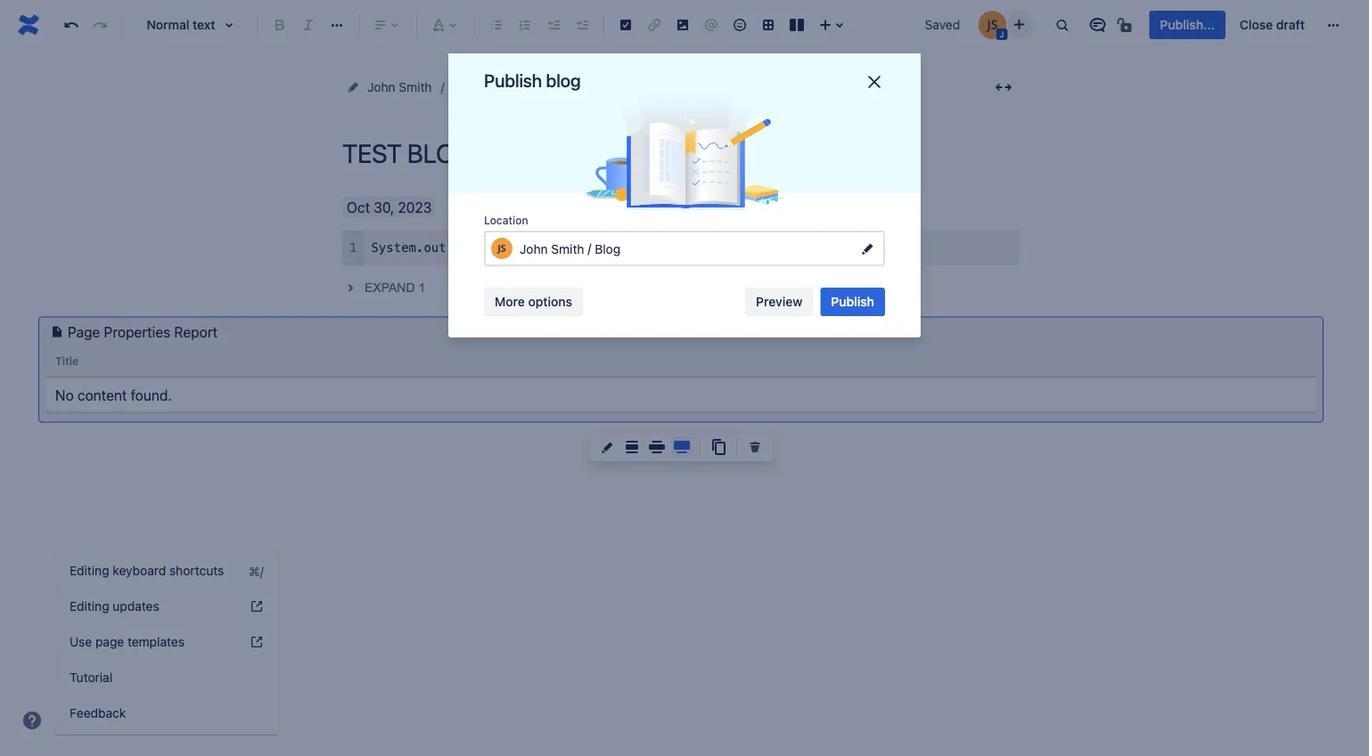 Task type: locate. For each thing, give the bounding box(es) containing it.
john left is
[[520, 242, 548, 256]]

publish down the edit page location image
[[831, 295, 875, 309]]

0 horizontal spatial blog
[[453, 80, 479, 94]]

editing
[[70, 564, 109, 579], [70, 600, 109, 614]]

indent tab image
[[571, 14, 593, 36]]

1 horizontal spatial publish
[[831, 295, 875, 309]]

smith left the blog link
[[399, 80, 432, 94]]

page
[[68, 324, 100, 340]]

smith for john smith
[[399, 80, 432, 94]]

1 vertical spatial editing
[[70, 600, 109, 614]]

page
[[95, 635, 124, 650]]

undo ⌘z image
[[61, 14, 82, 36]]

1 vertical spatial john
[[520, 242, 548, 256]]

edit page location image
[[857, 238, 878, 259]]

feedback button
[[55, 696, 278, 732]]

1 vertical spatial blog
[[595, 242, 621, 256]]

location
[[484, 214, 528, 226]]

1 vertical spatial help image
[[21, 710, 43, 732]]

smith inside john smith / blog
[[551, 242, 584, 256]]

0 vertical spatial help image
[[250, 600, 264, 614]]

1 vertical spatial smith
[[551, 242, 584, 256]]

copy image
[[708, 437, 729, 458]]

edit image
[[596, 437, 618, 458]]

blog
[[453, 80, 479, 94], [595, 242, 621, 256]]

editing for editing updates
[[70, 600, 109, 614]]

publish... button
[[1149, 11, 1226, 39]]

Give this expand a title... text field
[[361, 278, 1026, 299]]

0 vertical spatial smith
[[399, 80, 432, 94]]

smith
[[399, 80, 432, 94], [551, 242, 584, 256]]

john inside john smith / blog
[[520, 242, 548, 256]]

editing updates
[[70, 600, 159, 614]]

the
[[612, 241, 634, 255]]

report
[[174, 324, 218, 340]]

0 horizontal spatial publish
[[484, 70, 542, 90]]

2 editing from the top
[[70, 600, 109, 614]]

john for john smith / blog
[[520, 242, 548, 256]]

is
[[559, 241, 574, 255]]

help image left feedback
[[21, 710, 43, 732]]

page properties report image
[[46, 321, 68, 343]]

no
[[55, 387, 74, 404]]

title
[[55, 355, 79, 368]]

1 horizontal spatial help image
[[250, 600, 264, 614]]

1 vertical spatial publish
[[831, 295, 875, 309]]

publish right the blog link
[[484, 70, 542, 90]]

1 horizontal spatial blog
[[595, 242, 621, 256]]

go wide image
[[646, 437, 668, 458]]

0 vertical spatial john
[[367, 80, 395, 94]]

1 horizontal spatial smith
[[551, 242, 584, 256]]

0 horizontal spatial smith
[[399, 80, 432, 94]]

system.out.println("this
[[371, 241, 552, 255]]

italic ⌘i image
[[298, 14, 319, 36]]

updates
[[113, 600, 159, 614]]

john smith image
[[978, 11, 1007, 39]]

0 vertical spatial blog
[[453, 80, 479, 94]]

editing up editing updates
[[70, 564, 109, 579]]

john
[[367, 80, 395, 94], [520, 242, 548, 256]]

help image up help image
[[250, 600, 264, 614]]

remove image
[[744, 437, 766, 458]]

test
[[642, 241, 672, 255]]

1 horizontal spatial john
[[520, 242, 548, 256]]

options
[[528, 295, 572, 309]]

editing up use
[[70, 600, 109, 614]]

confluence image
[[14, 11, 43, 39], [14, 11, 43, 39]]

0 horizontal spatial john
[[367, 80, 395, 94]]

bold ⌘b image
[[269, 14, 291, 36]]

blog link
[[453, 77, 479, 98]]

Main content area, start typing to enter text. text field
[[39, 195, 1323, 422]]

blog
[[546, 70, 581, 90]]

⌘/
[[249, 564, 264, 579]]

publish for publish blog
[[484, 70, 542, 90]]

numbered list ⌘⇧7 image
[[514, 14, 536, 36]]

for
[[582, 241, 604, 255]]

close draft button
[[1229, 11, 1316, 39]]

john right move this blog 'icon'
[[367, 80, 395, 94]]

system.out.println("this is for the test blog")
[[371, 241, 724, 255]]

bullet list ⌘⇧8 image
[[486, 14, 507, 36]]

publish
[[484, 70, 542, 90], [831, 295, 875, 309]]

close
[[1240, 17, 1273, 32]]

1 editing from the top
[[70, 564, 109, 579]]

blog left publish blog
[[453, 80, 479, 94]]

shortcuts
[[169, 564, 224, 579]]

help image
[[250, 600, 264, 614], [21, 710, 43, 732]]

smith left /
[[551, 242, 584, 256]]

smith for john smith / blog
[[551, 242, 584, 256]]

properties
[[104, 324, 171, 340]]

blog right /
[[595, 242, 621, 256]]

john inside john smith link
[[367, 80, 395, 94]]

publish inside button
[[831, 295, 875, 309]]

editing updates link
[[55, 589, 278, 625]]

0 vertical spatial editing
[[70, 564, 109, 579]]

0 vertical spatial publish
[[484, 70, 542, 90]]

keyboard
[[113, 564, 166, 579]]

more options button
[[484, 288, 583, 316]]



Task type: vqa. For each thing, say whether or not it's contained in the screenshot.
Edit page location ICON
yes



Task type: describe. For each thing, give the bounding box(es) containing it.
preview
[[756, 295, 803, 309]]

editing keyboard shortcuts
[[70, 564, 224, 579]]

add image, video, or file image
[[672, 14, 694, 36]]

0 horizontal spatial help image
[[21, 710, 43, 732]]

tutorial
[[70, 671, 112, 686]]

john smith link
[[367, 77, 432, 98]]

draft
[[1276, 17, 1305, 32]]

make page full-width image
[[993, 77, 1014, 98]]

link image
[[644, 14, 665, 36]]

content
[[77, 387, 127, 404]]

move this blog image
[[346, 80, 360, 94]]

preview button
[[745, 288, 813, 316]]

use page templates link
[[55, 625, 278, 661]]

john smith
[[367, 80, 432, 94]]

tutorial button
[[55, 661, 278, 696]]

publish for publish
[[831, 295, 875, 309]]

blog")
[[679, 241, 724, 255]]

30,
[[374, 199, 394, 216]]

expand content image
[[340, 278, 361, 299]]

oct 30, 2023
[[347, 199, 432, 216]]

no content found.
[[55, 387, 172, 404]]

more
[[495, 295, 525, 309]]

redo ⌘⇧z image
[[89, 14, 111, 36]]

use
[[70, 635, 92, 650]]

emoji image
[[729, 14, 751, 36]]

outdent ⇧tab image
[[543, 14, 564, 36]]

use page templates
[[70, 635, 184, 650]]

oct
[[347, 199, 370, 216]]

john smith / blog
[[520, 241, 621, 256]]

go full width image
[[671, 437, 693, 458]]

back to center image
[[621, 437, 643, 458]]

more options
[[495, 295, 572, 309]]

publish blog
[[484, 70, 581, 90]]

publish...
[[1160, 17, 1215, 32]]

help image inside editing updates link
[[250, 600, 264, 614]]

layouts image
[[786, 14, 808, 36]]

close publish modal image
[[864, 71, 885, 93]]

table image
[[758, 14, 779, 36]]

mention image
[[701, 14, 722, 36]]

publish button
[[820, 288, 885, 316]]

feedback
[[70, 706, 126, 721]]

blog inside john smith / blog
[[595, 242, 621, 256]]

page properties report
[[68, 324, 218, 340]]

/
[[588, 241, 591, 255]]

close draft
[[1240, 17, 1305, 32]]

john for john smith
[[367, 80, 395, 94]]

templates
[[127, 635, 184, 650]]

saved
[[925, 17, 960, 32]]

found.
[[131, 387, 172, 404]]

Blog post title text field
[[342, 139, 1020, 168]]

action item image
[[615, 14, 636, 36]]

editing for editing keyboard shortcuts
[[70, 564, 109, 579]]

2023
[[398, 199, 432, 216]]

help image
[[250, 636, 264, 650]]



